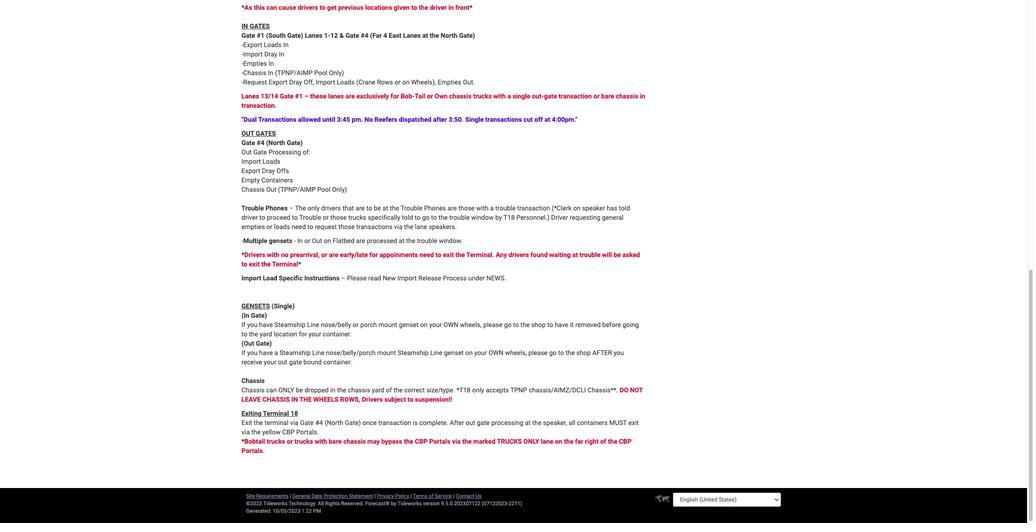 Task type: describe. For each thing, give the bounding box(es) containing it.
location
[[274, 331, 297, 338]]

driver inside – the only drivers that are to be at the trouble phones are those with a trouble transaction (*clerk on speaker has told driver to proceed to trouble or those trucks specifically told to go to the trouble window by t18 personnel.) driver requesting general empties or loads need to request those transactions via the lane speakers.
[[242, 214, 258, 221]]

1 vertical spatial those
[[331, 214, 347, 221]]

load
[[263, 275, 277, 282]]

out
[[242, 130, 254, 137]]

is
[[413, 420, 418, 427]]

drivers inside * drivers with no prearrival, or are early/late for appoinments need to exit the terminal. any drivers found waiting at trouble will be asked to exit the terminal
[[509, 251, 529, 259]]

for inside lanes 13/14 gate #1 – these lanes are exclusively for bob-tail or own chassis trucks with a single out-gate transaction or bare chassis in transaction.
[[391, 92, 399, 100]]

only) inside "out gates gate #4 (north gate) out gate processing of: import loads export dray offs empty containers chassis out (tpnp/aimp pool only)"
[[332, 186, 347, 193]]

bobtail
[[244, 438, 265, 446]]

&
[[340, 32, 344, 39]]

may
[[368, 438, 380, 446]]

gate) right north
[[459, 32, 475, 39]]

transaction inside lanes 13/14 gate #1 – these lanes are exclusively for bob-tail or own chassis trucks with a single out-gate transaction or bare chassis in transaction.
[[559, 92, 592, 100]]

1 vertical spatial export
[[269, 78, 288, 86]]

– for #1
[[305, 92, 309, 100]]

site requirements | general data protection statement | privacy policy | terms of service | contact us ©2023 tideworks technology. all rights reserved. forecast® by tideworks version 9.5.0.202307122 (07122023-2211) generated: 10/03/2023 1:22 pm
[[246, 494, 522, 515]]

trouble phones
[[242, 205, 288, 212]]

transaction inside exiting terminal 18 exit the terminal via gate #4 (north gate) once transaction is complete. after out gate processing at the speaker, all containers must exit via the yellow cbp portals. * bobtail trucks or trucks with bare chassis may bypass the cbp portals via the marked trucks only lane on the far right of the cbp portals.
[[378, 420, 411, 427]]

dray inside "out gates gate #4 (north gate) out gate processing of: import loads export dray offs empty containers chassis out (tpnp/aimp pool only)"
[[262, 167, 275, 175]]

to inside do not leave chassis in the wheels rows, drivers subject to suspension!!
[[408, 396, 414, 404]]

with inside – the only drivers that are to be at the trouble phones are those with a trouble transaction (*clerk on speaker has told driver to proceed to trouble or those trucks specifically told to go to the trouble window by t18 personnel.) driver requesting general empties or loads need to request those transactions via the lane speakers.
[[477, 205, 489, 212]]

before
[[603, 321, 621, 329]]

1 horizontal spatial cbp
[[415, 438, 428, 446]]

offs
[[277, 167, 289, 175]]

drivers inside * drivers with no prearrival, or are early/late for appoinments need to exit the terminal. any drivers found waiting at trouble will be asked to exit the terminal
[[245, 251, 265, 259]]

in inside do not leave chassis in the wheels rows, drivers subject to suspension!!
[[292, 396, 298, 404]]

these
[[310, 92, 327, 100]]

wheels),
[[411, 78, 436, 86]]

out gates gate #4 (north gate) out gate processing of: import loads export dray offs empty containers chassis out (tpnp/aimp pool only)
[[242, 130, 347, 193]]

gate) inside "out gates gate #4 (north gate) out gate processing of: import loads export dray offs empty containers chassis out (tpnp/aimp pool only)"
[[287, 139, 303, 147]]

or inside exiting terminal 18 exit the terminal via gate #4 (north gate) once transaction is complete. after out gate processing at the speaker, all containers must exit via the yellow cbp portals. * bobtail trucks or trucks with bare chassis may bypass the cbp portals via the marked trucks only lane on the far right of the cbp portals.
[[287, 438, 293, 446]]

0 vertical spatial genset
[[399, 321, 419, 329]]

do not leave chassis in the wheels rows, drivers subject to suspension!!
[[242, 387, 643, 404]]

gate) inside exiting terminal 18 exit the terminal via gate #4 (north gate) once transaction is complete. after out gate processing at the speaker, all containers must exit via the yellow cbp portals. * bobtail trucks or trucks with bare chassis may bypass the cbp portals via the marked trucks only lane on the far right of the cbp portals.
[[345, 420, 361, 427]]

0 horizontal spatial cbp
[[282, 429, 295, 436]]

#4 inside in gates gate #1 (south gate) lanes 1-12 & gate #4 (far 4 east lanes at the north gate)
[[361, 32, 369, 39]]

1:22
[[302, 509, 312, 515]]

trucks inside – the only drivers that are to be at the trouble phones are those with a trouble transaction (*clerk on speaker has told driver to proceed to trouble or those trucks specifically told to go to the trouble window by t18 personnel.) driver requesting general empties or loads need to request those transactions via the lane speakers.
[[348, 214, 367, 221]]

1 horizontal spatial trouble
[[299, 214, 321, 221]]

steamship up bound
[[280, 349, 311, 357]]

1 horizontal spatial please
[[529, 349, 548, 357]]

be inside the chassis chassis can only be dropped in the chassis yard of the correct size/type. *t18 only accepts tpnp chassis/aimz/dcli chassis**.
[[296, 387, 303, 394]]

gates for #1
[[250, 22, 270, 30]]

import up these
[[316, 78, 335, 86]]

(tpnp/aimp inside "out gates gate #4 (north gate) out gate processing of: import loads export dray offs empty containers chassis out (tpnp/aimp pool only)"
[[278, 186, 316, 193]]

or inside -export loads in -import dray in -empties in -chassis in (tpnp/aimp pool only) -request export dray off, import loads (crane rows or on wheels), empties out.
[[395, 78, 401, 86]]

on inside exiting terminal 18 exit the terminal via gate #4 (north gate) once transaction is complete. after out gate processing at the speaker, all containers must exit via the yellow cbp portals. * bobtail trucks or trucks with bare chassis may bypass the cbp portals via the marked trucks only lane on the far right of the cbp portals.
[[555, 438, 563, 446]]

news.
[[487, 275, 506, 282]]

(single)
[[272, 303, 295, 310]]

at inside * drivers with no prearrival, or are early/late for appoinments need to exit the terminal. any drivers found waiting at trouble will be asked to exit the terminal
[[573, 251, 578, 259]]

previous
[[338, 4, 364, 11]]

multiple
[[243, 237, 267, 245]]

policy
[[395, 494, 409, 500]]

trucks down "18"
[[295, 438, 313, 446]]

off
[[535, 116, 543, 123]]

are right that
[[356, 205, 365, 212]]

©2023 tideworks
[[246, 501, 288, 507]]

trouble up speakers. on the top
[[450, 214, 470, 221]]

front
[[456, 4, 470, 11]]

line left nose/belly on the left
[[307, 321, 319, 329]]

3 | from the left
[[411, 494, 412, 500]]

0 vertical spatial export
[[243, 41, 262, 49]]

has
[[607, 205, 618, 212]]

trucks down yellow
[[267, 438, 285, 446]]

receive
[[242, 359, 262, 366]]

until
[[322, 116, 336, 123]]

for inside * drivers with no prearrival, or are early/late for appoinments need to exit the terminal. any drivers found waiting at trouble will be asked to exit the terminal
[[370, 251, 378, 259]]

chassis**.
[[588, 387, 618, 394]]

only inside the chassis chassis can only be dropped in the chassis yard of the correct size/type. *t18 only accepts tpnp chassis/aimz/dcli chassis**.
[[472, 387, 484, 394]]

*t18
[[457, 387, 471, 394]]

import inside "out gates gate #4 (north gate) out gate processing of: import loads export dray offs empty containers chassis out (tpnp/aimp pool only)"
[[242, 158, 261, 165]]

are inside lanes 13/14 gate #1 – these lanes are exclusively for bob-tail or own chassis trucks with a single out-gate transaction or bare chassis in transaction.
[[346, 92, 355, 100]]

a inside – the only drivers that are to be at the trouble phones are those with a trouble transaction (*clerk on speaker has told driver to proceed to trouble or those trucks specifically told to go to the trouble window by t18 personnel.) driver requesting general empties or loads need to request those transactions via the lane speakers.
[[490, 205, 494, 212]]

import load specific instructions – please read new import release process under news.
[[242, 275, 506, 282]]

0 vertical spatial can
[[267, 4, 277, 11]]

#1 for –
[[295, 92, 303, 100]]

transaction inside – the only drivers that are to be at the trouble phones are those with a trouble transaction (*clerk on speaker has told driver to proceed to trouble or those trucks specifically told to go to the trouble window by t18 personnel.) driver requesting general empties or loads need to request those transactions via the lane speakers.
[[518, 205, 550, 212]]

1 vertical spatial told
[[402, 214, 413, 221]]

1 vertical spatial wheels,
[[505, 349, 527, 357]]

terminal.
[[467, 251, 494, 259]]

2 horizontal spatial trouble
[[401, 205, 423, 212]]

1 vertical spatial empties
[[438, 78, 462, 86]]

(07122023-
[[482, 501, 509, 507]]

0 vertical spatial transactions
[[486, 116, 522, 123]]

have up receive
[[259, 349, 273, 357]]

tpnp
[[511, 387, 527, 394]]

nose/belly/porch
[[326, 349, 376, 357]]

0 horizontal spatial portals.
[[242, 448, 265, 455]]

pool inside -export loads in -import dray in -empties in -chassis in (tpnp/aimp pool only) -request export dray off, import loads (crane rows or on wheels), empties out.
[[314, 69, 328, 77]]

* inside exiting terminal 18 exit the terminal via gate #4 (north gate) once transaction is complete. after out gate processing at the speaker, all containers must exit via the yellow cbp portals. * bobtail trucks or trucks with bare chassis may bypass the cbp portals via the marked trucks only lane on the far right of the cbp portals.
[[242, 438, 244, 446]]

marked
[[474, 438, 496, 446]]

via down "18"
[[290, 420, 299, 427]]

the
[[295, 205, 306, 212]]

given
[[394, 4, 410, 11]]

chassis inside the chassis chassis can only be dropped in the chassis yard of the correct size/type. *t18 only accepts tpnp chassis/aimz/dcli chassis**.
[[348, 387, 370, 394]]

pm.
[[352, 116, 363, 123]]

2 horizontal spatial cbp
[[619, 438, 632, 446]]

portals
[[429, 438, 451, 446]]

via down exit at the bottom left
[[242, 429, 250, 436]]

terms
[[413, 494, 428, 500]]

0 vertical spatial loads
[[264, 41, 282, 49]]

gate) down gensets
[[251, 312, 267, 320]]

2 horizontal spatial lanes
[[403, 32, 421, 39]]

far
[[575, 438, 584, 446]]

chassis inside exiting terminal 18 exit the terminal via gate #4 (north gate) once transaction is complete. after out gate processing at the speaker, all containers must exit via the yellow cbp portals. * bobtail trucks or trucks with bare chassis may bypass the cbp portals via the marked trucks only lane on the far right of the cbp portals.
[[344, 438, 366, 446]]

at inside in gates gate #1 (south gate) lanes 1-12 & gate #4 (far 4 east lanes at the north gate)
[[423, 32, 428, 39]]

0 vertical spatial those
[[459, 205, 475, 212]]

transaction.
[[242, 102, 277, 109]]

nose/belly
[[321, 321, 351, 329]]

off,
[[304, 78, 314, 86]]

1 horizontal spatial own
[[489, 349, 504, 357]]

steamship up location
[[275, 321, 306, 329]]

on inside – the only drivers that are to be at the trouble phones are those with a trouble transaction (*clerk on speaker has told driver to proceed to trouble or those trucks specifically told to go to the trouble window by t18 personnel.) driver requesting general empties or loads need to request those transactions via the lane speakers.
[[573, 205, 581, 212]]

drivers inside do not leave chassis in the wheels rows, drivers subject to suspension!!
[[362, 396, 383, 404]]

no
[[281, 251, 289, 259]]

0 vertical spatial mount
[[379, 321, 398, 329]]

out inside exiting terminal 18 exit the terminal via gate #4 (north gate) once transaction is complete. after out gate processing at the speaker, all containers must exit via the yellow cbp portals. * bobtail trucks or trucks with bare chassis may bypass the cbp portals via the marked trucks only lane on the far right of the cbp portals.
[[466, 420, 475, 427]]

1 horizontal spatial out
[[266, 186, 277, 193]]

1 horizontal spatial portals.
[[296, 429, 319, 436]]

2 | from the left
[[375, 494, 376, 500]]

import up the request
[[243, 50, 263, 58]]

pm
[[313, 509, 321, 515]]

out-
[[532, 92, 544, 100]]

reserved.
[[341, 501, 364, 507]]

1 horizontal spatial go
[[504, 321, 512, 329]]

statement
[[349, 494, 373, 500]]

1 vertical spatial dray
[[289, 78, 302, 86]]

chassis inside -export loads in -import dray in -empties in -chassis in (tpnp/aimp pool only) -request export dray off, import loads (crane rows or on wheels), empties out.
[[243, 69, 267, 77]]

tideworks
[[398, 501, 422, 507]]

loads inside "out gates gate #4 (north gate) out gate processing of: import loads export dray offs empty containers chassis out (tpnp/aimp pool only)"
[[263, 158, 281, 165]]

2 vertical spatial go
[[549, 349, 557, 357]]

- multiple gensets - in or out on flatbed are processed at the trouble window.
[[242, 237, 463, 245]]

speakers.
[[429, 223, 457, 231]]

accepts
[[486, 387, 509, 394]]

#4 inside "out gates gate #4 (north gate) out gate processing of: import loads export dray offs empty containers chassis out (tpnp/aimp pool only)"
[[257, 139, 265, 147]]

export inside "out gates gate #4 (north gate) out gate processing of: import loads export dray offs empty containers chassis out (tpnp/aimp pool only)"
[[242, 167, 260, 175]]

by inside – the only drivers that are to be at the trouble phones are those with a trouble transaction (*clerk on speaker has told driver to proceed to trouble or those trucks specifically told to go to the trouble window by t18 personnel.) driver requesting general empties or loads need to request those transactions via the lane speakers.
[[496, 214, 502, 221]]

* drivers with no prearrival, or are early/late for appoinments need to exit the terminal. any drivers found waiting at trouble will be asked to exit the terminal
[[242, 251, 640, 268]]

12
[[331, 32, 338, 39]]

0 horizontal spatial own
[[444, 321, 459, 329]]

13/14
[[261, 92, 278, 100]]

dispatched
[[399, 116, 432, 123]]

generated:
[[246, 509, 271, 515]]

processed
[[367, 237, 397, 245]]

of inside the chassis chassis can only be dropped in the chassis yard of the correct size/type. *t18 only accepts tpnp chassis/aimz/dcli chassis**.
[[386, 387, 392, 394]]

(in
[[242, 312, 249, 320]]

trouble up t18
[[496, 205, 516, 212]]

of inside exiting terminal 18 exit the terminal via gate #4 (north gate) once transaction is complete. after out gate processing at the speaker, all containers must exit via the yellow cbp portals. * bobtail trucks or trucks with bare chassis may bypass the cbp portals via the marked trucks only lane on the far right of the cbp portals.
[[601, 438, 607, 446]]

t18
[[504, 214, 515, 221]]

no
[[365, 116, 373, 123]]

0 vertical spatial container.
[[323, 331, 352, 338]]

version
[[423, 501, 440, 507]]

gates for #4
[[256, 130, 276, 137]]

with inside lanes 13/14 gate #1 – these lanes are exclusively for bob-tail or own chassis trucks with a single out-gate transaction or bare chassis in transaction.
[[494, 92, 506, 100]]

1 vertical spatial mount
[[377, 349, 396, 357]]

only inside – the only drivers that are to be at the trouble phones are those with a trouble transaction (*clerk on speaker has told driver to proceed to trouble or those trucks specifically told to go to the trouble window by t18 personnel.) driver requesting general empties or loads need to request those transactions via the lane speakers.
[[308, 205, 320, 212]]

contact
[[456, 494, 474, 500]]

rows
[[377, 78, 393, 86]]

requirements
[[256, 494, 289, 500]]

wheels
[[313, 396, 339, 404]]

0 vertical spatial wheels,
[[460, 321, 482, 329]]

(out
[[242, 340, 254, 348]]

import left load
[[242, 275, 261, 282]]

– the only drivers that are to be at the trouble phones are those with a trouble transaction (*clerk on speaker has told driver to proceed to trouble or those trucks specifically told to go to the trouble window by t18 personnel.) driver requesting general empties or loads need to request those transactions via the lane speakers.
[[242, 205, 630, 231]]

chassis down receive
[[242, 377, 265, 385]]

exit
[[242, 420, 252, 427]]

a inside gensets (single) (in gate) if you have steamship line nose/belly or porch mount genset on your own wheels, please go to the shop to have it removed before going to the yard location for your container. (out gate) if you have a steamship line nose/belly/porch mount steamship line genset on your own wheels, please go to the shop after you receive your out gate bound container.
[[275, 349, 278, 357]]

gate) right (out
[[256, 340, 272, 348]]

data
[[312, 494, 322, 500]]

in gates gate #1 (south gate) lanes 1-12 & gate #4 (far 4 east lanes at the north gate)
[[242, 22, 475, 39]]

0 vertical spatial told
[[619, 205, 630, 212]]

2 if from the top
[[242, 349, 246, 357]]

the
[[299, 396, 312, 404]]

personnel.)
[[517, 214, 550, 221]]

terminal inside * drivers with no prearrival, or are early/late for appoinments need to exit the terminal. any drivers found waiting at trouble will be asked to exit the terminal
[[272, 261, 298, 268]]

(*clerk
[[552, 205, 572, 212]]

line up the chassis chassis can only be dropped in the chassis yard of the correct size/type. *t18 only accepts tpnp chassis/aimz/dcli chassis**.
[[430, 349, 443, 357]]

with inside exiting terminal 18 exit the terminal via gate #4 (north gate) once transaction is complete. after out gate processing at the speaker, all containers must exit via the yellow cbp portals. * bobtail trucks or trucks with bare chassis may bypass the cbp portals via the marked trucks only lane on the far right of the cbp portals.
[[315, 438, 327, 446]]

have left it
[[555, 321, 569, 329]]

be inside – the only drivers that are to be at the trouble phones are those with a trouble transaction (*clerk on speaker has told driver to proceed to trouble or those trucks specifically told to go to the trouble window by t18 personnel.) driver requesting general empties or loads need to request those transactions via the lane speakers.
[[374, 205, 381, 212]]

have down gensets
[[259, 321, 273, 329]]

chassis inside "out gates gate #4 (north gate) out gate processing of: import loads export dray offs empty containers chassis out (tpnp/aimp pool only)"
[[242, 186, 265, 193]]

suspension!!
[[415, 396, 453, 404]]

via right portals
[[452, 438, 461, 446]]

4:00pm."
[[552, 116, 578, 123]]

* as this can cause drivers to get previous locations given to the driver in front *
[[242, 4, 473, 11]]

lanes
[[328, 92, 344, 100]]

(south
[[266, 32, 286, 39]]

line up bound
[[312, 349, 325, 357]]

protection
[[324, 494, 348, 500]]



Task type: locate. For each thing, give the bounding box(es) containing it.
containers
[[577, 420, 608, 427]]

at up appoinments
[[399, 237, 405, 245]]

a left single in the top of the page
[[508, 92, 511, 100]]

your
[[429, 321, 442, 329], [309, 331, 321, 338], [475, 349, 487, 357], [264, 359, 276, 366]]

of up version
[[429, 494, 434, 500]]

1 vertical spatial of
[[601, 438, 607, 446]]

0 vertical spatial exit
[[443, 251, 454, 259]]

only right "*t18" on the bottom of page
[[472, 387, 484, 394]]

are inside * drivers with no prearrival, or are early/late for appoinments need to exit the terminal. any drivers found waiting at trouble will be asked to exit the terminal
[[329, 251, 339, 259]]

chassis down empty
[[242, 186, 265, 193]]

gates inside in gates gate #1 (south gate) lanes 1-12 & gate #4 (far 4 east lanes at the north gate)
[[250, 22, 270, 30]]

portals. down "18"
[[296, 429, 319, 436]]

those up flatbed
[[339, 223, 355, 231]]

1 vertical spatial –
[[289, 205, 294, 212]]

0 horizontal spatial need
[[292, 223, 306, 231]]

1 horizontal spatial (north
[[325, 420, 343, 427]]

gate inside exiting terminal 18 exit the terminal via gate #4 (north gate) once transaction is complete. after out gate processing at the speaker, all containers must exit via the yellow cbp portals. * bobtail trucks or trucks with bare chassis may bypass the cbp portals via the marked trucks only lane on the far right of the cbp portals.
[[300, 420, 314, 427]]

bare inside lanes 13/14 gate #1 – these lanes are exclusively for bob-tail or own chassis trucks with a single out-gate transaction or bare chassis in transaction.
[[602, 92, 615, 100]]

drivers
[[298, 4, 318, 11], [321, 205, 341, 212], [509, 251, 529, 259]]

loads down '(south'
[[264, 41, 282, 49]]

gates inside "out gates gate #4 (north gate) out gate processing of: import loads export dray offs empty containers chassis out (tpnp/aimp pool only)"
[[256, 130, 276, 137]]

-export loads in -import dray in -empties in -chassis in (tpnp/aimp pool only) -request export dray off, import loads (crane rows or on wheels), empties out.
[[242, 41, 475, 86]]

1 if from the top
[[242, 321, 246, 329]]

in inside the chassis chassis can only be dropped in the chassis yard of the correct size/type. *t18 only accepts tpnp chassis/aimz/dcli chassis**.
[[330, 387, 336, 394]]

told
[[619, 205, 630, 212], [402, 214, 413, 221]]

if
[[242, 321, 246, 329], [242, 349, 246, 357]]

out right after
[[466, 420, 475, 427]]

own
[[435, 92, 448, 100]]

at left north
[[423, 32, 428, 39]]

will
[[602, 251, 612, 259]]

cbp left portals
[[415, 438, 428, 446]]

(north inside exiting terminal 18 exit the terminal via gate #4 (north gate) once transaction is complete. after out gate processing at the speaker, all containers must exit via the yellow cbp portals. * bobtail trucks or trucks with bare chassis may bypass the cbp portals via the marked trucks only lane on the far right of the cbp portals.
[[325, 420, 343, 427]]

trouble
[[242, 205, 264, 212], [401, 205, 423, 212], [299, 214, 321, 221]]

gate inside exiting terminal 18 exit the terminal via gate #4 (north gate) once transaction is complete. after out gate processing at the speaker, all containers must exit via the yellow cbp portals. * bobtail trucks or trucks with bare chassis may bypass the cbp portals via the marked trucks only lane on the far right of the cbp portals.
[[477, 420, 490, 427]]

(tpnp/aimp up the the
[[278, 186, 316, 193]]

2 horizontal spatial in
[[640, 92, 646, 100]]

1 vertical spatial gates
[[256, 130, 276, 137]]

lanes inside lanes 13/14 gate #1 – these lanes are exclusively for bob-tail or own chassis trucks with a single out-gate transaction or bare chassis in transaction.
[[242, 92, 259, 100]]

0 vertical spatial a
[[508, 92, 511, 100]]

flatbed
[[333, 237, 355, 245]]

need up release
[[420, 251, 434, 259]]

correct
[[405, 387, 425, 394]]

at right off
[[545, 116, 550, 123]]

0 vertical spatial yard
[[260, 331, 272, 338]]

out for gensets
[[312, 237, 322, 245]]

0 horizontal spatial out
[[278, 359, 288, 366]]

yard inside gensets (single) (in gate) if you have steamship line nose/belly or porch mount genset on your own wheels, please go to the shop to have it removed before going to the yard location for your container. (out gate) if you have a steamship line nose/belly/porch mount steamship line genset on your own wheels, please go to the shop after you receive your out gate bound container.
[[260, 331, 272, 338]]

1 vertical spatial go
[[504, 321, 512, 329]]

you right "after"
[[614, 349, 624, 357]]

transactions inside – the only drivers that are to be at the trouble phones are those with a trouble transaction (*clerk on speaker has told driver to proceed to trouble or those trucks specifically told to go to the trouble window by t18 personnel.) driver requesting general empties or loads need to request those transactions via the lane speakers.
[[357, 223, 393, 231]]

out inside gensets (single) (in gate) if you have steamship line nose/belly or porch mount genset on your own wheels, please go to the shop to have it removed before going to the yard location for your container. (out gate) if you have a steamship line nose/belly/porch mount steamship line genset on your own wheels, please go to the shop after you receive your out gate bound container.
[[278, 359, 288, 366]]

0 vertical spatial please
[[484, 321, 503, 329]]

0 horizontal spatial go
[[422, 214, 430, 221]]

0 vertical spatial drivers
[[298, 4, 318, 11]]

on inside -export loads in -import dray in -empties in -chassis in (tpnp/aimp pool only) -request export dray off, import loads (crane rows or on wheels), empties out.
[[402, 78, 410, 86]]

the inside in gates gate #1 (south gate) lanes 1-12 & gate #4 (far 4 east lanes at the north gate)
[[430, 32, 439, 39]]

are right lanes
[[346, 92, 355, 100]]

1 vertical spatial transactions
[[357, 223, 393, 231]]

with left no
[[267, 251, 280, 259]]

be inside * drivers with no prearrival, or are early/late for appoinments need to exit the terminal. any drivers found waiting at trouble will be asked to exit the terminal
[[614, 251, 621, 259]]

genset up "*t18" on the bottom of page
[[444, 349, 464, 357]]

gensets (single) (in gate) if you have steamship line nose/belly or porch mount genset on your own wheels, please go to the shop to have it removed before going to the yard location for your container. (out gate) if you have a steamship line nose/belly/porch mount steamship line genset on your own wheels, please go to the shop after you receive your out gate bound container.
[[242, 303, 639, 366]]

at inside – the only drivers that are to be at the trouble phones are those with a trouble transaction (*clerk on speaker has told driver to proceed to trouble or those trucks specifically told to go to the trouble window by t18 personnel.) driver requesting general empties or loads need to request those transactions via the lane speakers.
[[383, 205, 388, 212]]

2 phones from the left
[[424, 205, 446, 212]]

locations
[[365, 4, 392, 11]]

bound
[[304, 359, 322, 366]]

porch
[[360, 321, 377, 329]]

0 horizontal spatial wheels,
[[460, 321, 482, 329]]

exiting
[[242, 410, 262, 418]]

1 vertical spatial container.
[[324, 359, 352, 366]]

of
[[386, 387, 392, 394], [601, 438, 607, 446], [429, 494, 434, 500]]

yard up once
[[372, 387, 384, 394]]

this
[[254, 4, 265, 11]]

2 vertical spatial exit
[[629, 420, 639, 427]]

trouble down speakers. on the top
[[417, 237, 438, 245]]

2 horizontal spatial –
[[341, 275, 346, 282]]

1 vertical spatial shop
[[577, 349, 591, 357]]

0 vertical spatial empties
[[243, 60, 267, 67]]

it
[[570, 321, 574, 329]]

dray left off,
[[289, 78, 302, 86]]

0 horizontal spatial drivers
[[245, 251, 265, 259]]

(tpnp/aimp up off,
[[275, 69, 313, 77]]

please
[[484, 321, 503, 329], [529, 349, 548, 357]]

chassis
[[449, 92, 472, 100], [616, 92, 639, 100], [348, 387, 370, 394], [344, 438, 366, 446]]

0 vertical spatial portals.
[[296, 429, 319, 436]]

1 vertical spatial #4
[[257, 139, 265, 147]]

0 horizontal spatial a
[[275, 349, 278, 357]]

transactions
[[258, 116, 297, 123]]

exit down "multiple"
[[249, 261, 260, 268]]

import
[[243, 50, 263, 58], [316, 78, 335, 86], [242, 158, 261, 165], [242, 275, 261, 282], [398, 275, 417, 282]]

the
[[419, 4, 428, 11], [430, 32, 439, 39], [390, 205, 399, 212], [439, 214, 448, 221], [404, 223, 413, 231], [406, 237, 416, 245], [456, 251, 465, 259], [261, 261, 271, 268], [521, 321, 530, 329], [249, 331, 258, 338], [566, 349, 575, 357], [337, 387, 346, 394], [394, 387, 403, 394], [254, 420, 263, 427], [533, 420, 542, 427], [252, 429, 261, 436], [404, 438, 413, 446], [462, 438, 472, 446], [564, 438, 574, 446], [608, 438, 618, 446]]

need inside * drivers with no prearrival, or are early/late for appoinments need to exit the terminal. any drivers found waiting at trouble will be asked to exit the terminal
[[420, 251, 434, 259]]

0 horizontal spatial bare
[[329, 438, 342, 446]]

only inside exiting terminal 18 exit the terminal via gate #4 (north gate) once transaction is complete. after out gate processing at the speaker, all containers must exit via the yellow cbp portals. * bobtail trucks or trucks with bare chassis may bypass the cbp portals via the marked trucks only lane on the far right of the cbp portals.
[[524, 438, 540, 446]]

steamship up the chassis chassis can only be dropped in the chassis yard of the correct size/type. *t18 only accepts tpnp chassis/aimz/dcli chassis**.
[[398, 349, 429, 357]]

(tpnp/aimp inside -export loads in -import dray in -empties in -chassis in (tpnp/aimp pool only) -request export dray off, import loads (crane rows or on wheels), empties out.
[[275, 69, 313, 77]]

1 vertical spatial can
[[266, 387, 277, 394]]

1 horizontal spatial lanes
[[305, 32, 323, 39]]

1 vertical spatial out
[[466, 420, 475, 427]]

trouble inside * drivers with no prearrival, or are early/late for appoinments need to exit the terminal. any drivers found waiting at trouble will be asked to exit the terminal
[[580, 251, 601, 259]]

tail
[[415, 92, 425, 100]]

– inside lanes 13/14 gate #1 – these lanes are exclusively for bob-tail or own chassis trucks with a single out-gate transaction or bare chassis in transaction.
[[305, 92, 309, 100]]

by inside site requirements | general data protection statement | privacy policy | terms of service | contact us ©2023 tideworks technology. all rights reserved. forecast® by tideworks version 9.5.0.202307122 (07122023-2211) generated: 10/03/2023 1:22 pm
[[391, 501, 397, 507]]

0 horizontal spatial be
[[296, 387, 303, 394]]

lane left speakers. on the top
[[415, 223, 427, 231]]

2 vertical spatial loads
[[263, 158, 281, 165]]

in down as
[[242, 22, 248, 30]]

0 horizontal spatial only
[[279, 387, 294, 394]]

terminal
[[265, 420, 289, 427]]

0 vertical spatial in
[[449, 4, 454, 11]]

at right waiting
[[573, 251, 578, 259]]

1 horizontal spatial genset
[[444, 349, 464, 357]]

mount
[[379, 321, 398, 329], [377, 349, 396, 357]]

out down location
[[278, 359, 288, 366]]

at up specifically
[[383, 205, 388, 212]]

0 horizontal spatial of
[[386, 387, 392, 394]]

requesting
[[570, 214, 601, 221]]

exit right must
[[629, 420, 639, 427]]

0 vertical spatial only)
[[329, 69, 344, 77]]

exclusively
[[357, 92, 389, 100]]

terminal inside exiting terminal 18 exit the terminal via gate #4 (north gate) once transaction is complete. after out gate processing at the speaker, all containers must exit via the yellow cbp portals. * bobtail trucks or trucks with bare chassis may bypass the cbp portals via the marked trucks only lane on the far right of the cbp portals.
[[263, 410, 289, 418]]

lanes 13/14 gate #1 – these lanes are exclusively for bob-tail or own chassis trucks with a single out-gate transaction or bare chassis in transaction.
[[242, 92, 646, 109]]

of inside site requirements | general data protection statement | privacy policy | terms of service | contact us ©2023 tideworks technology. all rights reserved. forecast® by tideworks version 9.5.0.202307122 (07122023-2211) generated: 10/03/2023 1:22 pm
[[429, 494, 434, 500]]

– left these
[[305, 92, 309, 100]]

need
[[292, 223, 306, 231], [420, 251, 434, 259]]

3:45
[[337, 116, 350, 123]]

1 horizontal spatial empties
[[438, 78, 462, 86]]

0 horizontal spatial yard
[[260, 331, 272, 338]]

bare inside exiting terminal 18 exit the terminal via gate #4 (north gate) once transaction is complete. after out gate processing at the speaker, all containers must exit via the yellow cbp portals. * bobtail trucks or trucks with bare chassis may bypass the cbp portals via the marked trucks only lane on the far right of the cbp portals.
[[329, 438, 342, 446]]

transactions left cut
[[486, 116, 522, 123]]

subject
[[385, 396, 406, 404]]

1 vertical spatial need
[[420, 251, 434, 259]]

1 vertical spatial lane
[[541, 438, 554, 446]]

2 horizontal spatial gate
[[544, 92, 557, 100]]

0 vertical spatial shop
[[532, 321, 546, 329]]

2 horizontal spatial out
[[312, 237, 322, 245]]

exit inside exiting terminal 18 exit the terminal via gate #4 (north gate) once transaction is complete. after out gate processing at the speaker, all containers must exit via the yellow cbp portals. * bobtail trucks or trucks with bare chassis may bypass the cbp portals via the marked trucks only lane on the far right of the cbp portals.
[[629, 420, 639, 427]]

2 vertical spatial out
[[312, 237, 322, 245]]

going
[[623, 321, 639, 329]]

not
[[630, 387, 643, 394]]

loads
[[274, 223, 290, 231]]

0 horizontal spatial only
[[308, 205, 320, 212]]

0 horizontal spatial exit
[[249, 261, 260, 268]]

0 horizontal spatial drivers
[[298, 4, 318, 11]]

(crane
[[356, 78, 376, 86]]

told right specifically
[[402, 214, 413, 221]]

be up the the
[[296, 387, 303, 394]]

* inside * drivers with no prearrival, or are early/late for appoinments need to exit the terminal. any drivers found waiting at trouble will be asked to exit the terminal
[[242, 251, 245, 259]]

in inside in gates gate #1 (south gate) lanes 1-12 & gate #4 (far 4 east lanes at the north gate)
[[242, 22, 248, 30]]

gensets
[[242, 303, 270, 310]]

– left please
[[341, 275, 346, 282]]

dray up containers
[[262, 167, 275, 175]]

via down specifically
[[394, 223, 403, 231]]

transaction
[[559, 92, 592, 100], [518, 205, 550, 212], [378, 420, 411, 427]]

for inside gensets (single) (in gate) if you have steamship line nose/belly or porch mount genset on your own wheels, please go to the shop to have it removed before going to the yard location for your container. (out gate) if you have a steamship line nose/belly/porch mount steamship line genset on your own wheels, please go to the shop after you receive your out gate bound container.
[[299, 331, 307, 338]]

chassis up leave
[[242, 387, 265, 394]]

trucks inside lanes 13/14 gate #1 – these lanes are exclusively for bob-tail or own chassis trucks with a single out-gate transaction or bare chassis in transaction.
[[473, 92, 492, 100]]

in inside lanes 13/14 gate #1 – these lanes are exclusively for bob-tail or own chassis trucks with a single out-gate transaction or bare chassis in transaction.
[[640, 92, 646, 100]]

chassis up the request
[[243, 69, 267, 77]]

0 vertical spatial of
[[386, 387, 392, 394]]

are up speakers. on the top
[[448, 205, 457, 212]]

#1 inside lanes 13/14 gate #1 – these lanes are exclusively for bob-tail or own chassis trucks with a single out-gate transaction or bare chassis in transaction.
[[295, 92, 303, 100]]

trucks down out. on the left top of page
[[473, 92, 492, 100]]

drivers inside – the only drivers that are to be at the trouble phones are those with a trouble transaction (*clerk on speaker has told driver to proceed to trouble or those trucks specifically told to go to the trouble window by t18 personnel.) driver requesting general empties or loads need to request those transactions via the lane speakers.
[[321, 205, 341, 212]]

lane inside – the only drivers that are to be at the trouble phones are those with a trouble transaction (*clerk on speaker has told driver to proceed to trouble or those trucks specifically told to go to the trouble window by t18 personnel.) driver requesting general empties or loads need to request those transactions via the lane speakers.
[[415, 223, 427, 231]]

gensets
[[269, 237, 292, 245]]

empties
[[242, 223, 265, 231]]

0 vertical spatial out
[[278, 359, 288, 366]]

#1 inside in gates gate #1 (south gate) lanes 1-12 & gate #4 (far 4 east lanes at the north gate)
[[257, 32, 265, 39]]

processing
[[492, 420, 524, 427]]

mount right porch
[[379, 321, 398, 329]]

2 vertical spatial dray
[[262, 167, 275, 175]]

read
[[368, 275, 381, 282]]

only) up lanes
[[329, 69, 344, 77]]

yard inside the chassis chassis can only be dropped in the chassis yard of the correct size/type. *t18 only accepts tpnp chassis/aimz/dcli chassis**.
[[372, 387, 384, 394]]

you down (in
[[247, 321, 258, 329]]

1 vertical spatial be
[[614, 251, 621, 259]]

0 horizontal spatial by
[[391, 501, 397, 507]]

pool inside "out gates gate #4 (north gate) out gate processing of: import loads export dray offs empty containers chassis out (tpnp/aimp pool only)"
[[317, 186, 331, 193]]

gate) right '(south'
[[287, 32, 303, 39]]

lane down the speaker,
[[541, 438, 554, 446]]

* for * as this can cause drivers to get previous locations given to the driver in front *
[[242, 4, 245, 11]]

* for *
[[298, 261, 301, 268]]

1 horizontal spatial driver
[[430, 4, 447, 11]]

exiting terminal 18 exit the terminal via gate #4 (north gate) once transaction is complete. after out gate processing at the speaker, all containers must exit via the yellow cbp portals. * bobtail trucks or trucks with bare chassis may bypass the cbp portals via the marked trucks only lane on the far right of the cbp portals.
[[242, 410, 639, 455]]

18
[[291, 410, 298, 418]]

empty
[[242, 177, 260, 184]]

1 horizontal spatial transaction
[[518, 205, 550, 212]]

exit
[[443, 251, 454, 259], [249, 261, 260, 268], [629, 420, 639, 427]]

right
[[585, 438, 599, 446]]

gate up marked
[[477, 420, 490, 427]]

need right loads
[[292, 223, 306, 231]]

for down processed
[[370, 251, 378, 259]]

1 vertical spatial (north
[[325, 420, 343, 427]]

genset
[[399, 321, 419, 329], [444, 349, 464, 357]]

gate left bound
[[289, 359, 302, 366]]

east
[[389, 32, 402, 39]]

#1 left these
[[295, 92, 303, 100]]

chassis
[[263, 396, 290, 404]]

container.
[[323, 331, 352, 338], [324, 359, 352, 366]]

window
[[472, 214, 494, 221]]

transaction up personnel.)
[[518, 205, 550, 212]]

1 vertical spatial loads
[[337, 78, 355, 86]]

site
[[246, 494, 255, 500]]

#1 for (south
[[257, 32, 265, 39]]

0 horizontal spatial lane
[[415, 223, 427, 231]]

need inside – the only drivers that are to be at the trouble phones are those with a trouble transaction (*clerk on speaker has told driver to proceed to trouble or those trucks specifically told to go to the trouble window by t18 personnel.) driver requesting general empties or loads need to request those transactions via the lane speakers.
[[292, 223, 306, 231]]

of right 'right'
[[601, 438, 607, 446]]

in left the the
[[292, 396, 298, 404]]

phones inside – the only drivers that are to be at the trouble phones are those with a trouble transaction (*clerk on speaker has told driver to proceed to trouble or those trucks specifically told to go to the trouble window by t18 personnel.) driver requesting general empties or loads need to request those transactions via the lane speakers.
[[424, 205, 446, 212]]

gate inside lanes 13/14 gate #1 – these lanes are exclusively for bob-tail or own chassis trucks with a single out-gate transaction or bare chassis in transaction.
[[544, 92, 557, 100]]

1 horizontal spatial exit
[[443, 251, 454, 259]]

by down privacy policy link
[[391, 501, 397, 507]]

2 vertical spatial drivers
[[509, 251, 529, 259]]

1 vertical spatial drivers
[[321, 205, 341, 212]]

are up early/late
[[356, 237, 365, 245]]

exit for appoinments
[[249, 261, 260, 268]]

rights
[[325, 501, 340, 507]]

1 vertical spatial by
[[391, 501, 397, 507]]

1 vertical spatial portals.
[[242, 448, 265, 455]]

import up empty
[[242, 158, 261, 165]]

1 horizontal spatial #4
[[315, 420, 323, 427]]

0 vertical spatial dray
[[264, 50, 277, 58]]

technology.
[[289, 501, 317, 507]]

us
[[476, 494, 482, 500]]

wheels,
[[460, 321, 482, 329], [505, 349, 527, 357]]

#4 down the wheels
[[315, 420, 323, 427]]

after
[[593, 349, 612, 357]]

driver left the front
[[430, 4, 447, 11]]

1 vertical spatial for
[[370, 251, 378, 259]]

a down location
[[275, 349, 278, 357]]

0 horizontal spatial lanes
[[242, 92, 259, 100]]

only) inside -export loads in -import dray in -empties in -chassis in (tpnp/aimp pool only) -request export dray off, import loads (crane rows or on wheels), empties out.
[[329, 69, 344, 77]]

0 horizontal spatial in
[[242, 22, 248, 30]]

0 vertical spatial if
[[242, 321, 246, 329]]

terminal down no
[[272, 261, 298, 268]]

by
[[496, 214, 502, 221], [391, 501, 397, 507]]

(north inside "out gates gate #4 (north gate) out gate processing of: import loads export dray offs empty containers chassis out (tpnp/aimp pool only)"
[[266, 139, 285, 147]]

1 horizontal spatial told
[[619, 205, 630, 212]]

only inside the chassis chassis can only be dropped in the chassis yard of the correct size/type. *t18 only accepts tpnp chassis/aimz/dcli chassis**.
[[279, 387, 294, 394]]

or inside gensets (single) (in gate) if you have steamship line nose/belly or porch mount genset on your own wheels, please go to the shop to have it removed before going to the yard location for your container. (out gate) if you have a steamship line nose/belly/porch mount steamship line genset on your own wheels, please go to the shop after you receive your out gate bound container.
[[353, 321, 359, 329]]

you up receive
[[247, 349, 258, 357]]

4 | from the left
[[454, 494, 455, 500]]

at right 'processing'
[[525, 420, 531, 427]]

asked
[[623, 251, 640, 259]]

cut
[[524, 116, 533, 123]]

proceed
[[267, 214, 291, 221]]

shop left "after"
[[577, 349, 591, 357]]

a inside lanes 13/14 gate #1 – these lanes are exclusively for bob-tail or own chassis trucks with a single out-gate transaction or bare chassis in transaction.
[[508, 92, 511, 100]]

1 vertical spatial genset
[[444, 349, 464, 357]]

0 horizontal spatial in
[[330, 387, 336, 394]]

– inside – the only drivers that are to be at the trouble phones are those with a trouble transaction (*clerk on speaker has told driver to proceed to trouble or those trucks specifically told to go to the trouble window by t18 personnel.) driver requesting general empties or loads need to request those transactions via the lane speakers.
[[289, 205, 294, 212]]

0 horizontal spatial please
[[484, 321, 503, 329]]

you
[[247, 321, 258, 329], [247, 349, 258, 357], [614, 349, 624, 357]]

0 horizontal spatial driver
[[242, 214, 258, 221]]

1 horizontal spatial shop
[[577, 349, 591, 357]]

in
[[283, 41, 289, 49], [279, 50, 284, 58], [269, 60, 274, 67], [268, 69, 274, 77], [298, 237, 303, 245]]

lanes up transaction.
[[242, 92, 259, 100]]

1 vertical spatial please
[[529, 349, 548, 357]]

must
[[610, 420, 627, 427]]

container. down nose/belly on the left
[[323, 331, 352, 338]]

can up chassis
[[266, 387, 277, 394]]

genset right porch
[[399, 321, 419, 329]]

#4 inside exiting terminal 18 exit the terminal via gate #4 (north gate) once transaction is complete. after out gate processing at the speaker, all containers must exit via the yellow cbp portals. * bobtail trucks or trucks with bare chassis may bypass the cbp portals via the marked trucks only lane on the far right of the cbp portals.
[[315, 420, 323, 427]]

cbp down terminal
[[282, 429, 295, 436]]

single
[[465, 116, 484, 123]]

1 horizontal spatial only
[[524, 438, 540, 446]]

1 vertical spatial only
[[472, 387, 484, 394]]

are down flatbed
[[329, 251, 339, 259]]

go inside – the only drivers that are to be at the trouble phones are those with a trouble transaction (*clerk on speaker has told driver to proceed to trouble or those trucks specifically told to go to the trouble window by t18 personnel.) driver requesting general empties or loads need to request those transactions via the lane speakers.
[[422, 214, 430, 221]]

via
[[394, 223, 403, 231], [290, 420, 299, 427], [242, 429, 250, 436], [452, 438, 461, 446]]

all
[[569, 420, 576, 427]]

cause
[[279, 4, 296, 11]]

gate inside gensets (single) (in gate) if you have steamship line nose/belly or porch mount genset on your own wheels, please go to the shop to have it removed before going to the yard location for your container. (out gate) if you have a steamship line nose/belly/porch mount steamship line genset on your own wheels, please go to the shop after you receive your out gate bound container.
[[289, 359, 302, 366]]

at inside exiting terminal 18 exit the terminal via gate #4 (north gate) once transaction is complete. after out gate processing at the speaker, all containers must exit via the yellow cbp portals. * bobtail trucks or trucks with bare chassis may bypass the cbp portals via the marked trucks only lane on the far right of the cbp portals.
[[525, 420, 531, 427]]

– left the the
[[289, 205, 294, 212]]

2 horizontal spatial of
[[601, 438, 607, 446]]

via inside – the only drivers that are to be at the trouble phones are those with a trouble transaction (*clerk on speaker has told driver to proceed to trouble or those trucks specifically told to go to the trouble window by t18 personnel.) driver requesting general empties or loads need to request those transactions via the lane speakers.
[[394, 223, 403, 231]]

2 horizontal spatial exit
[[629, 420, 639, 427]]

driver up empties
[[242, 214, 258, 221]]

gate) up processing
[[287, 139, 303, 147]]

size/type.
[[427, 387, 455, 394]]

transaction up bypass
[[378, 420, 411, 427]]

import right new
[[398, 275, 417, 282]]

can inside the chassis chassis can only be dropped in the chassis yard of the correct size/type. *t18 only accepts tpnp chassis/aimz/dcli chassis**.
[[266, 387, 277, 394]]

be right will at top
[[614, 251, 621, 259]]

– for instructions
[[341, 275, 346, 282]]

lanes right east
[[403, 32, 421, 39]]

trouble left will at top
[[580, 251, 601, 259]]

out for gate
[[242, 149, 252, 156]]

be up specifically
[[374, 205, 381, 212]]

gates
[[250, 22, 270, 30], [256, 130, 276, 137]]

gate inside lanes 13/14 gate #1 – these lanes are exclusively for bob-tail or own chassis trucks with a single out-gate transaction or bare chassis in transaction.
[[280, 92, 294, 100]]

shop left it
[[532, 321, 546, 329]]

to
[[320, 4, 326, 11], [412, 4, 417, 11], [367, 205, 372, 212], [260, 214, 265, 221], [292, 214, 298, 221], [415, 214, 421, 221], [431, 214, 437, 221], [308, 223, 313, 231], [436, 251, 442, 259], [242, 261, 247, 268], [513, 321, 519, 329], [548, 321, 553, 329], [242, 331, 247, 338], [558, 349, 564, 357], [408, 396, 414, 404]]

0 horizontal spatial #1
[[257, 32, 265, 39]]

chassis
[[243, 69, 267, 77], [242, 186, 265, 193], [242, 377, 265, 385], [242, 387, 265, 394]]

(north down the wheels
[[325, 420, 343, 427]]

drivers right any
[[509, 251, 529, 259]]

export up empty
[[242, 167, 260, 175]]

0 horizontal spatial transaction
[[378, 420, 411, 427]]

0 horizontal spatial trouble
[[242, 205, 264, 212]]

with left single in the top of the page
[[494, 92, 506, 100]]

lanes
[[305, 32, 323, 39], [403, 32, 421, 39], [242, 92, 259, 100]]

2 horizontal spatial a
[[508, 92, 511, 100]]

terminal up terminal
[[263, 410, 289, 418]]

1 horizontal spatial gate
[[477, 420, 490, 427]]

1 horizontal spatial drivers
[[321, 205, 341, 212]]

shop
[[532, 321, 546, 329], [577, 349, 591, 357]]

out down out
[[242, 149, 252, 156]]

| up the forecast®
[[375, 494, 376, 500]]

0 vertical spatial gate
[[544, 92, 557, 100]]

1 | from the left
[[290, 494, 291, 500]]

or inside * drivers with no prearrival, or are early/late for appoinments need to exit the terminal. any drivers found waiting at trouble will be asked to exit the terminal
[[321, 251, 328, 259]]

lane inside exiting terminal 18 exit the terminal via gate #4 (north gate) once transaction is complete. after out gate processing at the speaker, all containers must exit via the yellow cbp portals. * bobtail trucks or trucks with bare chassis may bypass the cbp portals via the marked trucks only lane on the far right of the cbp portals.
[[541, 438, 554, 446]]

2 vertical spatial export
[[242, 167, 260, 175]]

do
[[620, 387, 629, 394]]

cbp down must
[[619, 438, 632, 446]]

with inside * drivers with no prearrival, or are early/late for appoinments need to exit the terminal. any drivers found waiting at trouble will be asked to exit the terminal
[[267, 251, 280, 259]]

out down request
[[312, 237, 322, 245]]

0 horizontal spatial empties
[[243, 60, 267, 67]]

loads up lanes
[[337, 78, 355, 86]]

privacy policy link
[[377, 494, 409, 500]]

yard left location
[[260, 331, 272, 338]]

for
[[391, 92, 399, 100], [370, 251, 378, 259], [299, 331, 307, 338]]

1 phones from the left
[[266, 205, 288, 212]]

2 horizontal spatial go
[[549, 349, 557, 357]]

specific
[[279, 275, 303, 282]]

* for * drivers with no prearrival, or are early/late for appoinments need to exit the terminal. any drivers found waiting at trouble will be asked to exit the terminal
[[242, 251, 245, 259]]

exit for (north
[[629, 420, 639, 427]]

2 vertical spatial those
[[339, 223, 355, 231]]

0 vertical spatial for
[[391, 92, 399, 100]]



Task type: vqa. For each thing, say whether or not it's contained in the screenshot.
Today's 0
no



